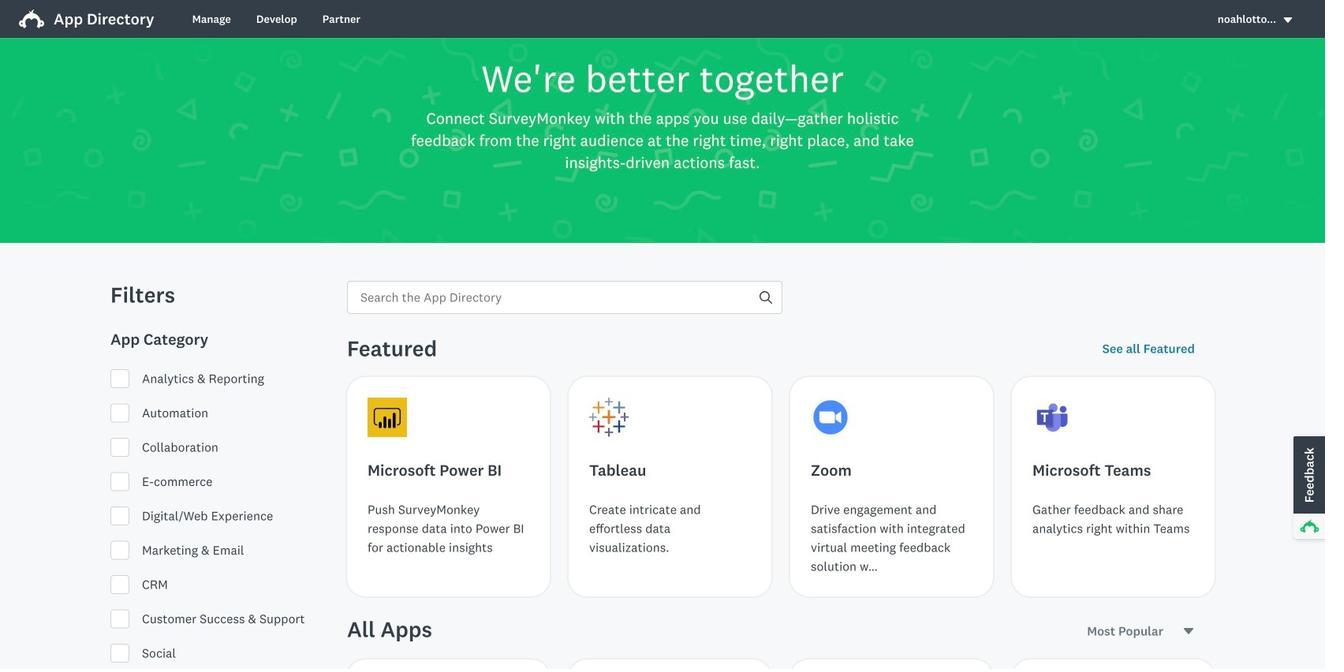 Task type: locate. For each thing, give the bounding box(es) containing it.
open sort image
[[1183, 625, 1195, 638], [1184, 628, 1194, 634]]

zoom image
[[811, 398, 851, 437]]

dropdown arrow icon image
[[1283, 15, 1294, 26], [1284, 17, 1293, 23]]

search image
[[760, 291, 772, 304]]

1 brand logo image from the top
[[19, 6, 44, 32]]

tableau image
[[589, 398, 629, 437]]

brand logo image
[[19, 6, 44, 32], [19, 9, 44, 28]]



Task type: describe. For each thing, give the bounding box(es) containing it.
2 brand logo image from the top
[[19, 9, 44, 28]]

microsoft teams image
[[1033, 398, 1072, 437]]

search image
[[760, 291, 772, 304]]

microsoft power bi image
[[368, 398, 407, 437]]

Search the App Directory text field
[[348, 282, 760, 313]]



Task type: vqa. For each thing, say whether or not it's contained in the screenshot.
top Warning icon
no



